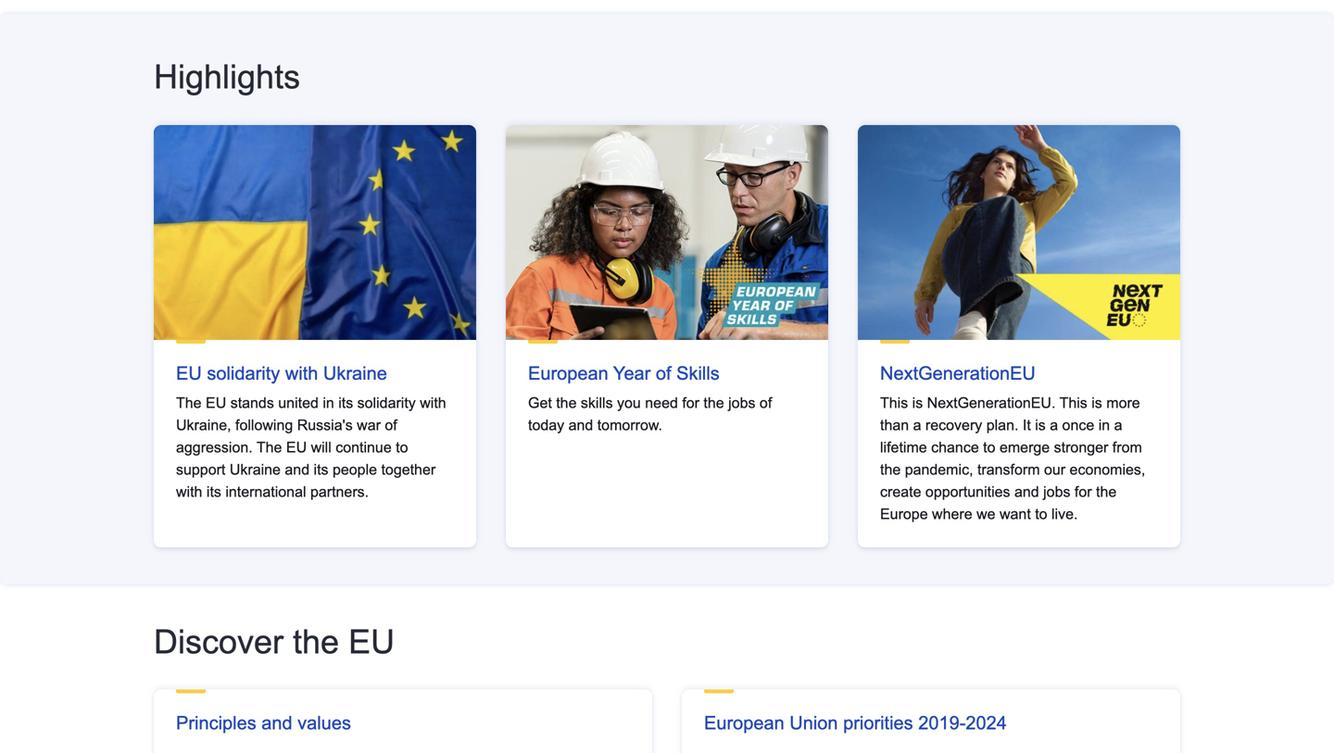 Task type: describe. For each thing, give the bounding box(es) containing it.
0 horizontal spatial the
[[176, 395, 202, 411]]

skills
[[581, 395, 613, 411]]

get
[[528, 395, 552, 411]]

2 this from the left
[[1060, 395, 1088, 411]]

opportunities
[[926, 484, 1011, 500]]

year
[[613, 363, 651, 383]]

pandemic,
[[905, 461, 974, 478]]

today
[[528, 417, 565, 434]]

economies,
[[1070, 461, 1146, 478]]

principles
[[176, 713, 256, 734]]

the right get
[[556, 395, 577, 411]]

once
[[1063, 417, 1095, 434]]

the up the values
[[293, 623, 339, 661]]

2 a from the left
[[1050, 417, 1058, 434]]

chance
[[932, 439, 979, 456]]

values
[[298, 713, 351, 734]]

in inside the this is nextgenerationeu. this is more than a recovery plan. it is a once in a lifetime chance to emerge stronger from the pandemic, transform our economies, create opportunities and jobs for the europe where we want to live.
[[1099, 417, 1110, 434]]

highlights
[[154, 58, 300, 95]]

partners.
[[310, 484, 369, 500]]

0 horizontal spatial solidarity
[[207, 363, 280, 383]]

2 horizontal spatial to
[[1035, 506, 1048, 522]]

jobs inside get the skills you need for the jobs of today and tomorrow.
[[729, 395, 756, 411]]

war
[[357, 417, 381, 434]]

principles and values link
[[176, 713, 351, 734]]

europe
[[880, 506, 928, 522]]

international
[[226, 484, 306, 500]]

live.
[[1052, 506, 1078, 522]]

of inside get the skills you need for the jobs of today and tomorrow.
[[760, 395, 772, 411]]

european year of skills link
[[528, 363, 720, 383]]

0 horizontal spatial is
[[913, 395, 923, 411]]

the down 'skills'
[[704, 395, 724, 411]]

solidarity inside the eu stands united in its solidarity with ukraine, following russia's war of aggression. the eu will continue to support ukraine and its people together with its international partners.
[[357, 395, 416, 411]]

aggression.
[[176, 439, 253, 456]]

eu solidarity with ukraine
[[176, 363, 387, 383]]

will
[[311, 439, 332, 456]]

this is nextgenerationeu. this is more than a recovery plan. it is a once in a lifetime chance to emerge stronger from the pandemic, transform our economies, create opportunities and jobs for the europe where we want to live.
[[880, 395, 1146, 522]]

support
[[176, 461, 226, 478]]

for inside get the skills you need for the jobs of today and tomorrow.
[[682, 395, 700, 411]]

in inside the eu stands united in its solidarity with ukraine, following russia's war of aggression. the eu will continue to support ukraine and its people together with its international partners.
[[323, 395, 334, 411]]

european union priorities 2019-2024 link
[[704, 713, 1007, 734]]

1 this from the left
[[880, 395, 908, 411]]

following
[[235, 417, 293, 434]]

to for eu solidarity with ukraine
[[396, 439, 408, 456]]

1 horizontal spatial of
[[656, 363, 672, 383]]

the down economies,
[[1096, 484, 1117, 500]]

1 a from the left
[[913, 417, 922, 434]]

european for european year of skills
[[528, 363, 609, 383]]

for inside the this is nextgenerationeu. this is more than a recovery plan. it is a once in a lifetime chance to emerge stronger from the pandemic, transform our economies, create opportunities and jobs for the europe where we want to live.
[[1075, 484, 1092, 500]]

get the skills you need for the jobs of today and tomorrow.
[[528, 395, 772, 434]]

european union priorities 2019-2024
[[704, 713, 1007, 734]]



Task type: vqa. For each thing, say whether or not it's contained in the screenshot.
bottommost European
yes



Task type: locate. For each thing, give the bounding box(es) containing it.
the eu stands united in its solidarity with ukraine, following russia's war of aggression. the eu will continue to support ukraine and its people together with its international partners.
[[176, 395, 446, 500]]

our
[[1044, 461, 1066, 478]]

european
[[528, 363, 609, 383], [704, 713, 785, 734]]

1 horizontal spatial jobs
[[1044, 484, 1071, 500]]

1 horizontal spatial for
[[1075, 484, 1092, 500]]

0 vertical spatial the
[[176, 395, 202, 411]]

a down more
[[1115, 417, 1123, 434]]

ukraine up the international
[[230, 461, 281, 478]]

with up together
[[420, 395, 446, 411]]

ukraine,
[[176, 417, 231, 434]]

1 horizontal spatial in
[[1099, 417, 1110, 434]]

1 vertical spatial in
[[1099, 417, 1110, 434]]

0 horizontal spatial to
[[396, 439, 408, 456]]

and left the values
[[262, 713, 293, 734]]

0 vertical spatial european
[[528, 363, 609, 383]]

russia's
[[297, 417, 353, 434]]

european for european union priorities 2019-2024
[[704, 713, 785, 734]]

1 vertical spatial for
[[1075, 484, 1092, 500]]

2 horizontal spatial is
[[1092, 395, 1103, 411]]

for right need
[[682, 395, 700, 411]]

this up than
[[880, 395, 908, 411]]

0 vertical spatial ukraine
[[323, 363, 387, 383]]

2 horizontal spatial of
[[760, 395, 772, 411]]

0 horizontal spatial for
[[682, 395, 700, 411]]

is left more
[[1092, 395, 1103, 411]]

in
[[323, 395, 334, 411], [1099, 417, 1110, 434]]

2 horizontal spatial its
[[338, 395, 353, 411]]

discover the eu
[[154, 623, 395, 661]]

this up once
[[1060, 395, 1088, 411]]

for up live.
[[1075, 484, 1092, 500]]

0 horizontal spatial with
[[176, 484, 202, 500]]

in right once
[[1099, 417, 1110, 434]]

1 horizontal spatial is
[[1035, 417, 1046, 434]]

the
[[176, 395, 202, 411], [257, 439, 282, 456]]

principles and values
[[176, 713, 351, 734]]

its down will
[[314, 461, 329, 478]]

0 horizontal spatial european
[[528, 363, 609, 383]]

a
[[913, 417, 922, 434], [1050, 417, 1058, 434], [1115, 417, 1123, 434]]

and up the international
[[285, 461, 310, 478]]

in up russia's
[[323, 395, 334, 411]]

we
[[977, 506, 996, 522]]

0 vertical spatial for
[[682, 395, 700, 411]]

and inside the eu stands united in its solidarity with ukraine, following russia's war of aggression. the eu will continue to support ukraine and its people together with its international partners.
[[285, 461, 310, 478]]

union
[[790, 713, 838, 734]]

ukraine inside the eu stands united in its solidarity with ukraine, following russia's war of aggression. the eu will continue to support ukraine and its people together with its international partners.
[[230, 461, 281, 478]]

of
[[656, 363, 672, 383], [760, 395, 772, 411], [385, 417, 397, 434]]

solidarity up stands
[[207, 363, 280, 383]]

2019-
[[919, 713, 966, 734]]

european year of skills
[[528, 363, 720, 383]]

plan.
[[987, 417, 1019, 434]]

1 horizontal spatial with
[[285, 363, 318, 383]]

0 vertical spatial solidarity
[[207, 363, 280, 383]]

united
[[278, 395, 319, 411]]

nextgenerationeu.
[[927, 395, 1056, 411]]

2 horizontal spatial with
[[420, 395, 446, 411]]

2 vertical spatial of
[[385, 417, 397, 434]]

this
[[880, 395, 908, 411], [1060, 395, 1088, 411]]

1 horizontal spatial its
[[314, 461, 329, 478]]

jobs
[[729, 395, 756, 411], [1044, 484, 1071, 500]]

1 horizontal spatial the
[[257, 439, 282, 456]]

and
[[569, 417, 593, 434], [285, 461, 310, 478], [1015, 484, 1040, 500], [262, 713, 293, 734]]

1 vertical spatial jobs
[[1044, 484, 1071, 500]]

you
[[617, 395, 641, 411]]

is
[[913, 395, 923, 411], [1092, 395, 1103, 411], [1035, 417, 1046, 434]]

1 vertical spatial ukraine
[[230, 461, 281, 478]]

1 horizontal spatial ukraine
[[323, 363, 387, 383]]

0 horizontal spatial its
[[207, 484, 221, 500]]

is up "lifetime"
[[913, 395, 923, 411]]

need
[[645, 395, 678, 411]]

more
[[1107, 395, 1141, 411]]

the down following
[[257, 439, 282, 456]]

to down "plan."
[[983, 439, 996, 456]]

1 vertical spatial european
[[704, 713, 785, 734]]

create
[[880, 484, 922, 500]]

european left union
[[704, 713, 785, 734]]

0 horizontal spatial ukraine
[[230, 461, 281, 478]]

0 horizontal spatial this
[[880, 395, 908, 411]]

and up the want
[[1015, 484, 1040, 500]]

1 horizontal spatial this
[[1060, 395, 1088, 411]]

from
[[1113, 439, 1143, 456]]

and inside get the skills you need for the jobs of today and tomorrow.
[[569, 417, 593, 434]]

jobs right need
[[729, 395, 756, 411]]

and down skills
[[569, 417, 593, 434]]

is right "it"
[[1035, 417, 1046, 434]]

its down "support"
[[207, 484, 221, 500]]

1 vertical spatial with
[[420, 395, 446, 411]]

to
[[396, 439, 408, 456], [983, 439, 996, 456], [1035, 506, 1048, 522]]

solidarity up war
[[357, 395, 416, 411]]

0 vertical spatial of
[[656, 363, 672, 383]]

a left once
[[1050, 417, 1058, 434]]

european up get
[[528, 363, 609, 383]]

where
[[932, 506, 973, 522]]

with down "support"
[[176, 484, 202, 500]]

nextgenerationeu link
[[880, 363, 1036, 383]]

the up ukraine,
[[176, 395, 202, 411]]

to up together
[[396, 439, 408, 456]]

transform
[[978, 461, 1040, 478]]

stands
[[230, 395, 274, 411]]

0 vertical spatial its
[[338, 395, 353, 411]]

ukraine up war
[[323, 363, 387, 383]]

1 vertical spatial solidarity
[[357, 395, 416, 411]]

lifetime
[[880, 439, 927, 456]]

1 horizontal spatial a
[[1050, 417, 1058, 434]]

1 vertical spatial its
[[314, 461, 329, 478]]

its
[[338, 395, 353, 411], [314, 461, 329, 478], [207, 484, 221, 500]]

stronger
[[1054, 439, 1109, 456]]

and inside the this is nextgenerationeu. this is more than a recovery plan. it is a once in a lifetime chance to emerge stronger from the pandemic, transform our economies, create opportunities and jobs for the europe where we want to live.
[[1015, 484, 1040, 500]]

2 horizontal spatial a
[[1115, 417, 1123, 434]]

1 horizontal spatial european
[[704, 713, 785, 734]]

emerge
[[1000, 439, 1050, 456]]

1 vertical spatial the
[[257, 439, 282, 456]]

a right than
[[913, 417, 922, 434]]

for
[[682, 395, 700, 411], [1075, 484, 1092, 500]]

0 vertical spatial with
[[285, 363, 318, 383]]

1 horizontal spatial to
[[983, 439, 996, 456]]

its up russia's
[[338, 395, 353, 411]]

want
[[1000, 506, 1031, 522]]

discover
[[154, 623, 284, 661]]

with up united
[[285, 363, 318, 383]]

2 vertical spatial with
[[176, 484, 202, 500]]

1 horizontal spatial solidarity
[[357, 395, 416, 411]]

to inside the eu stands united in its solidarity with ukraine, following russia's war of aggression. the eu will continue to support ukraine and its people together with its international partners.
[[396, 439, 408, 456]]

nextgenerationeu
[[880, 363, 1036, 383]]

jobs down our
[[1044, 484, 1071, 500]]

2 vertical spatial its
[[207, 484, 221, 500]]

1 vertical spatial of
[[760, 395, 772, 411]]

3 a from the left
[[1115, 417, 1123, 434]]

0 vertical spatial jobs
[[729, 395, 756, 411]]

0 horizontal spatial in
[[323, 395, 334, 411]]

0 horizontal spatial of
[[385, 417, 397, 434]]

eu ukraine flags image
[[154, 125, 476, 340]]

than
[[880, 417, 909, 434]]

people
[[333, 461, 377, 478]]

solidarity
[[207, 363, 280, 383], [357, 395, 416, 411]]

0 vertical spatial in
[[323, 395, 334, 411]]

2024
[[966, 713, 1007, 734]]

priorities
[[843, 713, 914, 734]]

to for nextgenerationeu
[[983, 439, 996, 456]]

the up create
[[880, 461, 901, 478]]

together
[[381, 461, 436, 478]]

ukraine
[[323, 363, 387, 383], [230, 461, 281, 478]]

it
[[1023, 417, 1031, 434]]

0 horizontal spatial a
[[913, 417, 922, 434]]

next generation image
[[858, 125, 1181, 340]]

the
[[556, 395, 577, 411], [704, 395, 724, 411], [880, 461, 901, 478], [1096, 484, 1117, 500], [293, 623, 339, 661]]

continue
[[336, 439, 392, 456]]

skills
[[677, 363, 720, 383]]

0 horizontal spatial jobs
[[729, 395, 756, 411]]

recovery
[[926, 417, 983, 434]]

a woman and a man wearing helmet and looking at a tablet image
[[506, 125, 829, 340]]

jobs inside the this is nextgenerationeu. this is more than a recovery plan. it is a once in a lifetime chance to emerge stronger from the pandemic, transform our economies, create opportunities and jobs for the europe where we want to live.
[[1044, 484, 1071, 500]]

eu solidarity with ukraine link
[[176, 363, 387, 383]]

with
[[285, 363, 318, 383], [420, 395, 446, 411], [176, 484, 202, 500]]

to left live.
[[1035, 506, 1048, 522]]

eu
[[176, 363, 202, 383], [206, 395, 226, 411], [286, 439, 307, 456], [349, 623, 395, 661]]

tomorrow.
[[598, 417, 663, 434]]

of inside the eu stands united in its solidarity with ukraine, following russia's war of aggression. the eu will continue to support ukraine and its people together with its international partners.
[[385, 417, 397, 434]]



